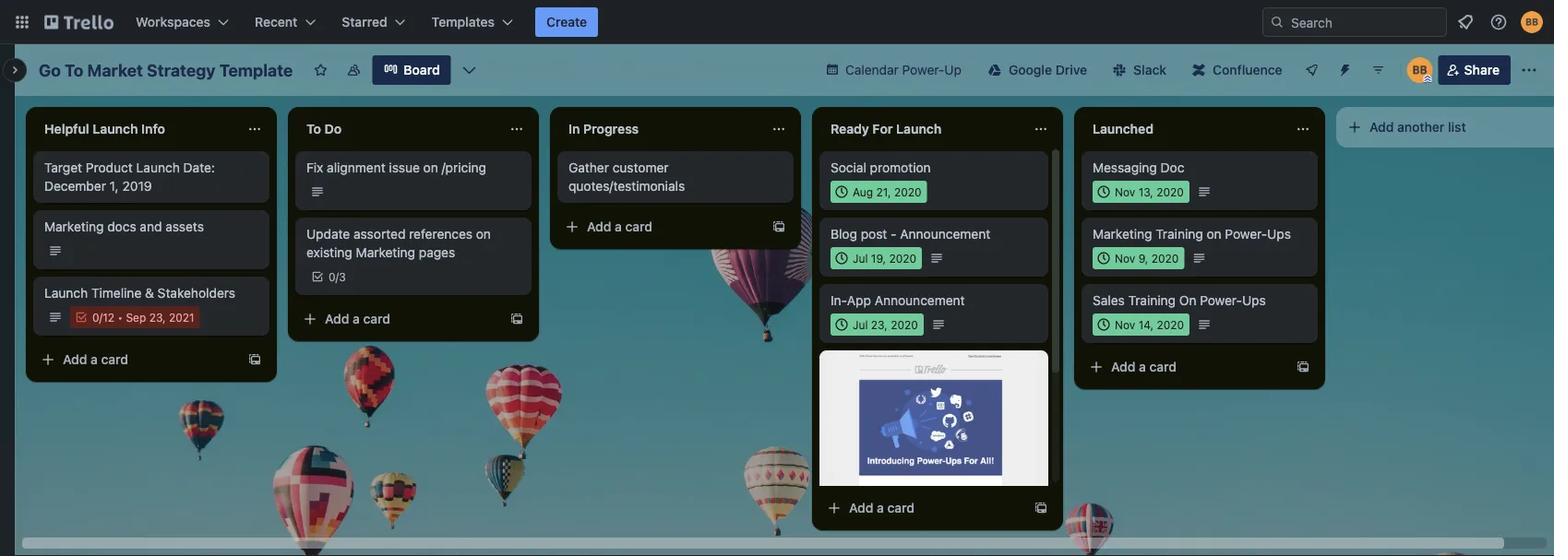 Task type: describe. For each thing, give the bounding box(es) containing it.
customer
[[612, 160, 669, 175]]

docs
[[107, 219, 136, 234]]

calendar power-up
[[845, 62, 962, 78]]

slack icon image
[[1113, 64, 1126, 77]]

go to market strategy template
[[39, 60, 293, 80]]

calendar
[[845, 62, 899, 78]]

marketing for marketing docs and assets
[[44, 219, 104, 234]]

Nov 14, 2020 checkbox
[[1093, 314, 1190, 336]]

card for for
[[887, 501, 915, 516]]

Search field
[[1285, 8, 1446, 36]]

launch inside text box
[[93, 121, 138, 137]]

power- for marketing training on power-ups
[[1225, 227, 1267, 242]]

sep
[[126, 311, 146, 324]]

nov for marketing
[[1115, 252, 1135, 265]]

0 for 0 / 12 • sep 23, 2021
[[92, 311, 99, 324]]

recent
[[255, 14, 297, 30]]

stakeholders
[[158, 286, 235, 301]]

Aug 21, 2020 checkbox
[[831, 181, 927, 203]]

social promotion link
[[831, 159, 1037, 177]]

helpful launch info
[[44, 121, 165, 137]]

3
[[339, 270, 346, 283]]

To Do text field
[[295, 114, 498, 144]]

add a card button for for
[[819, 494, 1026, 523]]

board
[[404, 62, 440, 78]]

nov for messaging
[[1115, 185, 1135, 198]]

add a card for launch
[[63, 352, 128, 367]]

slack button
[[1102, 55, 1178, 85]]

0 vertical spatial announcement
[[900, 227, 990, 242]]

Ready For Launch text field
[[819, 114, 1022, 144]]

card for launch
[[101, 352, 128, 367]]

create from template… image for progress
[[771, 220, 786, 234]]

social promotion
[[831, 160, 931, 175]]

a for progress
[[615, 219, 622, 234]]

13,
[[1138, 185, 1153, 198]]

power- inside "link"
[[902, 62, 944, 78]]

Jul 23, 2020 checkbox
[[831, 314, 924, 336]]

confluence icon image
[[1192, 64, 1205, 77]]

blog
[[831, 227, 857, 242]]

launched
[[1093, 121, 1154, 137]]

quotes/testimonials
[[568, 179, 685, 194]]

alignment
[[327, 160, 385, 175]]

2020 for on
[[1157, 318, 1184, 331]]

google drive icon image
[[988, 64, 1001, 77]]

add for progress
[[587, 219, 611, 234]]

another
[[1397, 120, 1445, 135]]

google drive
[[1009, 62, 1087, 78]]

21,
[[876, 185, 891, 198]]

/ for 12
[[99, 311, 103, 324]]

app
[[847, 293, 871, 308]]

fix alignment issue on /pricing
[[306, 160, 486, 175]]

templates button
[[421, 7, 524, 37]]

automation image
[[1330, 55, 1356, 81]]

to inside text field
[[65, 60, 83, 80]]

Jul 19, 2020 checkbox
[[831, 247, 922, 269]]

add a card button for do
[[295, 305, 502, 334]]

existing
[[306, 245, 352, 260]]

0 horizontal spatial bob builder (bobbuilder40) image
[[1407, 57, 1433, 83]]

create from template… image for do
[[509, 312, 524, 327]]

this member is an admin of this board. image
[[1424, 75, 1432, 83]]

launch inside text field
[[896, 121, 942, 137]]

up
[[944, 62, 962, 78]]

2020 inside checkbox
[[894, 185, 921, 198]]

0 / 12 • sep 23, 2021
[[92, 311, 194, 324]]

sales
[[1093, 293, 1125, 308]]

gather
[[568, 160, 609, 175]]

add a card for do
[[325, 311, 390, 327]]

a for for
[[877, 501, 884, 516]]

back to home image
[[44, 7, 114, 37]]

google
[[1009, 62, 1052, 78]]

workspace visible image
[[346, 63, 361, 78]]

aug
[[853, 185, 873, 198]]

add another list
[[1369, 120, 1466, 135]]

a for do
[[353, 311, 360, 327]]

0 horizontal spatial 23,
[[149, 311, 166, 324]]

share button
[[1438, 55, 1511, 85]]

marketing training on power-ups
[[1093, 227, 1291, 242]]

progress
[[583, 121, 639, 137]]

in-app announcement link
[[831, 292, 1037, 310]]

sales training on power-ups link
[[1093, 292, 1307, 310]]

recent button
[[244, 7, 327, 37]]

create button
[[535, 7, 598, 37]]

target
[[44, 160, 82, 175]]

calendar power-up link
[[814, 55, 973, 85]]

marketing docs and assets link
[[44, 218, 258, 236]]

helpful
[[44, 121, 89, 137]]

blog post - announcement link
[[831, 225, 1037, 244]]

2 horizontal spatial on
[[1207, 227, 1221, 242]]

jul 19, 2020
[[853, 252, 917, 265]]

Helpful Launch Info text field
[[33, 114, 236, 144]]

card for do
[[363, 311, 390, 327]]

gather customer quotes/testimonials
[[568, 160, 685, 194]]

jul for post
[[853, 252, 868, 265]]

product
[[86, 160, 133, 175]]

assets
[[165, 219, 204, 234]]

search image
[[1270, 15, 1285, 30]]

assorted
[[353, 227, 406, 242]]

marketing docs and assets
[[44, 219, 204, 234]]

target product launch date: december 1, 2019 link
[[44, 159, 258, 196]]

ups for marketing training on power-ups
[[1267, 227, 1291, 242]]

card for progress
[[625, 219, 652, 234]]

in-app announcement
[[831, 293, 965, 308]]

1 horizontal spatial bob builder (bobbuilder40) image
[[1521, 11, 1543, 33]]

timeline
[[91, 286, 141, 301]]

blog post - announcement
[[831, 227, 990, 242]]

add a card button for launch
[[33, 345, 240, 375]]

issue
[[389, 160, 420, 175]]

sales training on power-ups
[[1093, 293, 1266, 308]]



Task type: locate. For each thing, give the bounding box(es) containing it.
0 / 3
[[329, 270, 346, 283]]

2020 down in-app announcement
[[891, 318, 918, 331]]

starred button
[[331, 7, 417, 37]]

drive
[[1055, 62, 1087, 78]]

nov left 13,
[[1115, 185, 1135, 198]]

board link
[[372, 55, 451, 85]]

workspaces button
[[125, 7, 240, 37]]

nov left 14,
[[1115, 318, 1135, 331]]

add
[[1369, 120, 1394, 135], [587, 219, 611, 234], [325, 311, 349, 327], [63, 352, 87, 367], [1111, 359, 1135, 375], [849, 501, 873, 516]]

2 jul from the top
[[853, 318, 868, 331]]

to inside text field
[[306, 121, 321, 137]]

in progress
[[568, 121, 639, 137]]

announcement
[[900, 227, 990, 242], [875, 293, 965, 308]]

workspaces
[[136, 14, 210, 30]]

Board name text field
[[30, 55, 302, 85]]

gather customer quotes/testimonials link
[[568, 159, 783, 196]]

jul left the "19,"
[[853, 252, 868, 265]]

training up nov 14, 2020
[[1128, 293, 1176, 308]]

create from template… image
[[247, 353, 262, 367], [1034, 501, 1048, 516]]

1 vertical spatial power-
[[1225, 227, 1267, 242]]

2020 inside checkbox
[[1157, 185, 1184, 198]]

ready
[[831, 121, 869, 137]]

-
[[891, 227, 897, 242]]

2020 inside "option"
[[891, 318, 918, 331]]

training for sales
[[1128, 293, 1176, 308]]

0 vertical spatial jul
[[853, 252, 868, 265]]

on
[[1179, 293, 1196, 308]]

training for marketing
[[1156, 227, 1203, 242]]

2 horizontal spatial marketing
[[1093, 227, 1152, 242]]

switch to… image
[[13, 13, 31, 31]]

messaging
[[1093, 160, 1157, 175]]

launch left timeline
[[44, 286, 88, 301]]

marketing training on power-ups link
[[1093, 225, 1307, 244]]

pages
[[419, 245, 455, 260]]

2020 inside option
[[1151, 252, 1179, 265]]

open information menu image
[[1489, 13, 1508, 31]]

2020 right 14,
[[1157, 318, 1184, 331]]

marketing inside marketing docs and assets link
[[44, 219, 104, 234]]

2020 right 21,
[[894, 185, 921, 198]]

0 vertical spatial to
[[65, 60, 83, 80]]

0 horizontal spatial /
[[99, 311, 103, 324]]

2020 right 9, on the top
[[1151, 252, 1179, 265]]

2020 right 13,
[[1157, 185, 1184, 198]]

launch left info
[[93, 121, 138, 137]]

2019
[[122, 179, 152, 194]]

show menu image
[[1520, 61, 1538, 79]]

1 jul from the top
[[853, 252, 868, 265]]

bob builder (bobbuilder40) image left the 'share' button
[[1407, 57, 1433, 83]]

2020 right the "19,"
[[889, 252, 917, 265]]

info
[[141, 121, 165, 137]]

0 vertical spatial nov
[[1115, 185, 1135, 198]]

0 horizontal spatial create from template… image
[[509, 312, 524, 327]]

1 vertical spatial create from template… image
[[1034, 501, 1048, 516]]

0 vertical spatial power-
[[902, 62, 944, 78]]

marketing inside marketing training on power-ups link
[[1093, 227, 1152, 242]]

2020 for on
[[1151, 252, 1179, 265]]

add a card for progress
[[587, 219, 652, 234]]

2 horizontal spatial create from template… image
[[1296, 360, 1310, 375]]

add for do
[[325, 311, 349, 327]]

0 vertical spatial bob builder (bobbuilder40) image
[[1521, 11, 1543, 33]]

1 vertical spatial nov
[[1115, 252, 1135, 265]]

primary element
[[0, 0, 1554, 44]]

1 horizontal spatial create from template… image
[[1034, 501, 1048, 516]]

go
[[39, 60, 61, 80]]

power- right "calendar"
[[902, 62, 944, 78]]

add for for
[[849, 501, 873, 516]]

nov left 9, on the top
[[1115, 252, 1135, 265]]

create
[[546, 14, 587, 30]]

0 horizontal spatial to
[[65, 60, 83, 80]]

1 vertical spatial /
[[99, 311, 103, 324]]

0 for 0 / 3
[[329, 270, 336, 283]]

messaging doc
[[1093, 160, 1184, 175]]

strategy
[[147, 60, 216, 80]]

power- inside "link"
[[1200, 293, 1242, 308]]

0 vertical spatial training
[[1156, 227, 1203, 242]]

23,
[[149, 311, 166, 324], [871, 318, 888, 331]]

12
[[103, 311, 114, 324]]

launch
[[93, 121, 138, 137], [896, 121, 942, 137], [136, 160, 180, 175], [44, 286, 88, 301]]

power ups image
[[1305, 63, 1319, 78]]

on for issue
[[423, 160, 438, 175]]

to left the do
[[306, 121, 321, 137]]

update assorted references on existing marketing pages link
[[306, 225, 520, 262]]

1 horizontal spatial ups
[[1267, 227, 1291, 242]]

1,
[[110, 179, 119, 194]]

1 horizontal spatial /
[[336, 270, 339, 283]]

on down messaging doc link
[[1207, 227, 1221, 242]]

confluence button
[[1181, 55, 1294, 85]]

fix
[[306, 160, 323, 175]]

bob builder (bobbuilder40) image right open information menu image
[[1521, 11, 1543, 33]]

1 horizontal spatial marketing
[[356, 245, 415, 260]]

In Progress text field
[[557, 114, 760, 144]]

on right "references" at top left
[[476, 227, 491, 242]]

list
[[1448, 120, 1466, 135]]

on for references
[[476, 227, 491, 242]]

Nov 13, 2020 checkbox
[[1093, 181, 1189, 203]]

add for launch
[[63, 352, 87, 367]]

/
[[336, 270, 339, 283], [99, 311, 103, 324]]

1 horizontal spatial 23,
[[871, 318, 888, 331]]

nov inside checkbox
[[1115, 318, 1135, 331]]

1 vertical spatial create from template… image
[[509, 312, 524, 327]]

power- down messaging doc link
[[1225, 227, 1267, 242]]

create from template… image for in-app announcement
[[1034, 501, 1048, 516]]

0 notifications image
[[1454, 11, 1477, 33]]

marketing
[[44, 219, 104, 234], [1093, 227, 1152, 242], [356, 245, 415, 260]]

/pricing
[[442, 160, 486, 175]]

ups
[[1267, 227, 1291, 242], [1242, 293, 1266, 308]]

jul down the app
[[853, 318, 868, 331]]

0 horizontal spatial create from template… image
[[247, 353, 262, 367]]

bob builder (bobbuilder40) image
[[1521, 11, 1543, 33], [1407, 57, 1433, 83]]

nov inside option
[[1115, 252, 1135, 265]]

launch timeline & stakeholders link
[[44, 284, 258, 303]]

star or unstar board image
[[313, 63, 328, 78]]

market
[[87, 60, 143, 80]]

1 vertical spatial 0
[[92, 311, 99, 324]]

1 vertical spatial jul
[[853, 318, 868, 331]]

1 horizontal spatial on
[[476, 227, 491, 242]]

share
[[1464, 62, 1500, 78]]

date:
[[183, 160, 215, 175]]

2 vertical spatial power-
[[1200, 293, 1242, 308]]

power- right on on the right of the page
[[1200, 293, 1242, 308]]

in
[[568, 121, 580, 137]]

ready for launch
[[831, 121, 942, 137]]

a for launch
[[91, 352, 98, 367]]

23, right sep
[[149, 311, 166, 324]]

Launched text field
[[1082, 114, 1285, 144]]

templates
[[432, 14, 495, 30]]

jul inside checkbox
[[853, 252, 868, 265]]

0 horizontal spatial marketing
[[44, 219, 104, 234]]

jul for app
[[853, 318, 868, 331]]

ups for sales training on power-ups
[[1242, 293, 1266, 308]]

1 vertical spatial to
[[306, 121, 321, 137]]

2020 for -
[[889, 252, 917, 265]]

0
[[329, 270, 336, 283], [92, 311, 99, 324]]

jul inside "option"
[[853, 318, 868, 331]]

launch up 2019
[[136, 160, 180, 175]]

to right go
[[65, 60, 83, 80]]

jul
[[853, 252, 868, 265], [853, 318, 868, 331]]

•
[[118, 311, 123, 324]]

training inside "link"
[[1128, 293, 1176, 308]]

google drive button
[[977, 55, 1098, 85]]

announcement right -
[[900, 227, 990, 242]]

2 vertical spatial create from template… image
[[1296, 360, 1310, 375]]

create from template… image for launch timeline & stakeholders
[[247, 353, 262, 367]]

1 vertical spatial training
[[1128, 293, 1176, 308]]

0 vertical spatial create from template… image
[[247, 353, 262, 367]]

marketing inside the update assorted references on existing marketing pages
[[356, 245, 415, 260]]

1 nov from the top
[[1115, 185, 1135, 198]]

create from template… image
[[771, 220, 786, 234], [509, 312, 524, 327], [1296, 360, 1310, 375]]

and
[[140, 219, 162, 234]]

0 left 12 in the bottom of the page
[[92, 311, 99, 324]]

do
[[324, 121, 342, 137]]

december
[[44, 179, 106, 194]]

confluence
[[1213, 62, 1282, 78]]

to do
[[306, 121, 342, 137]]

slack
[[1133, 62, 1167, 78]]

/ left •
[[99, 311, 103, 324]]

power-
[[902, 62, 944, 78], [1225, 227, 1267, 242], [1200, 293, 1242, 308]]

update assorted references on existing marketing pages
[[306, 227, 491, 260]]

2 nov from the top
[[1115, 252, 1135, 265]]

training up nov 9, 2020
[[1156, 227, 1203, 242]]

1 horizontal spatial to
[[306, 121, 321, 137]]

19,
[[871, 252, 886, 265]]

customize views image
[[460, 61, 479, 79]]

power- for sales training on power-ups
[[1200, 293, 1242, 308]]

add a card for for
[[849, 501, 915, 516]]

add a card button for progress
[[557, 212, 764, 242]]

0 vertical spatial 0
[[329, 270, 336, 283]]

2020 for announcement
[[891, 318, 918, 331]]

on right the issue
[[423, 160, 438, 175]]

/ for 3
[[336, 270, 339, 283]]

nov inside checkbox
[[1115, 185, 1135, 198]]

1 vertical spatial announcement
[[875, 293, 965, 308]]

launch inside target product launch date: december 1, 2019
[[136, 160, 180, 175]]

&
[[145, 286, 154, 301]]

on
[[423, 160, 438, 175], [476, 227, 491, 242], [1207, 227, 1221, 242]]

14,
[[1138, 318, 1154, 331]]

starred
[[342, 14, 387, 30]]

marketing down assorted
[[356, 245, 415, 260]]

23, down in-app announcement
[[871, 318, 888, 331]]

2021
[[169, 311, 194, 324]]

23, inside "option"
[[871, 318, 888, 331]]

1 horizontal spatial create from template… image
[[771, 220, 786, 234]]

training
[[1156, 227, 1203, 242], [1128, 293, 1176, 308]]

0 left 3
[[329, 270, 336, 283]]

doc
[[1161, 160, 1184, 175]]

target product launch date: december 1, 2019
[[44, 160, 215, 194]]

add another list button
[[1336, 107, 1554, 148]]

/ down existing
[[336, 270, 339, 283]]

on inside the update assorted references on existing marketing pages
[[476, 227, 491, 242]]

0 vertical spatial /
[[336, 270, 339, 283]]

marketing up nov 9, 2020 option
[[1093, 227, 1152, 242]]

post
[[861, 227, 887, 242]]

Nov 9, 2020 checkbox
[[1093, 247, 1184, 269]]

launch timeline & stakeholders
[[44, 286, 235, 301]]

marketing for marketing training on power-ups
[[1093, 227, 1152, 242]]

for
[[872, 121, 893, 137]]

9,
[[1138, 252, 1148, 265]]

nov 14, 2020
[[1115, 318, 1184, 331]]

references
[[409, 227, 473, 242]]

0 horizontal spatial on
[[423, 160, 438, 175]]

0 vertical spatial create from template… image
[[771, 220, 786, 234]]

social
[[831, 160, 866, 175]]

marketing down the december
[[44, 219, 104, 234]]

1 horizontal spatial 0
[[329, 270, 336, 283]]

1 vertical spatial bob builder (bobbuilder40) image
[[1407, 57, 1433, 83]]

2 vertical spatial nov
[[1115, 318, 1135, 331]]

nov for sales
[[1115, 318, 1135, 331]]

0 horizontal spatial 0
[[92, 311, 99, 324]]

0 vertical spatial ups
[[1267, 227, 1291, 242]]

ups inside "link"
[[1242, 293, 1266, 308]]

0 horizontal spatial ups
[[1242, 293, 1266, 308]]

template
[[219, 60, 293, 80]]

3 nov from the top
[[1115, 318, 1135, 331]]

fix alignment issue on /pricing link
[[306, 159, 520, 177]]

announcement up jul 23, 2020
[[875, 293, 965, 308]]

nov 9, 2020
[[1115, 252, 1179, 265]]

1 vertical spatial ups
[[1242, 293, 1266, 308]]

promotion
[[870, 160, 931, 175]]

nov 13, 2020
[[1115, 185, 1184, 198]]

launch right the for
[[896, 121, 942, 137]]



Task type: vqa. For each thing, say whether or not it's contained in the screenshot.
/pricing
yes



